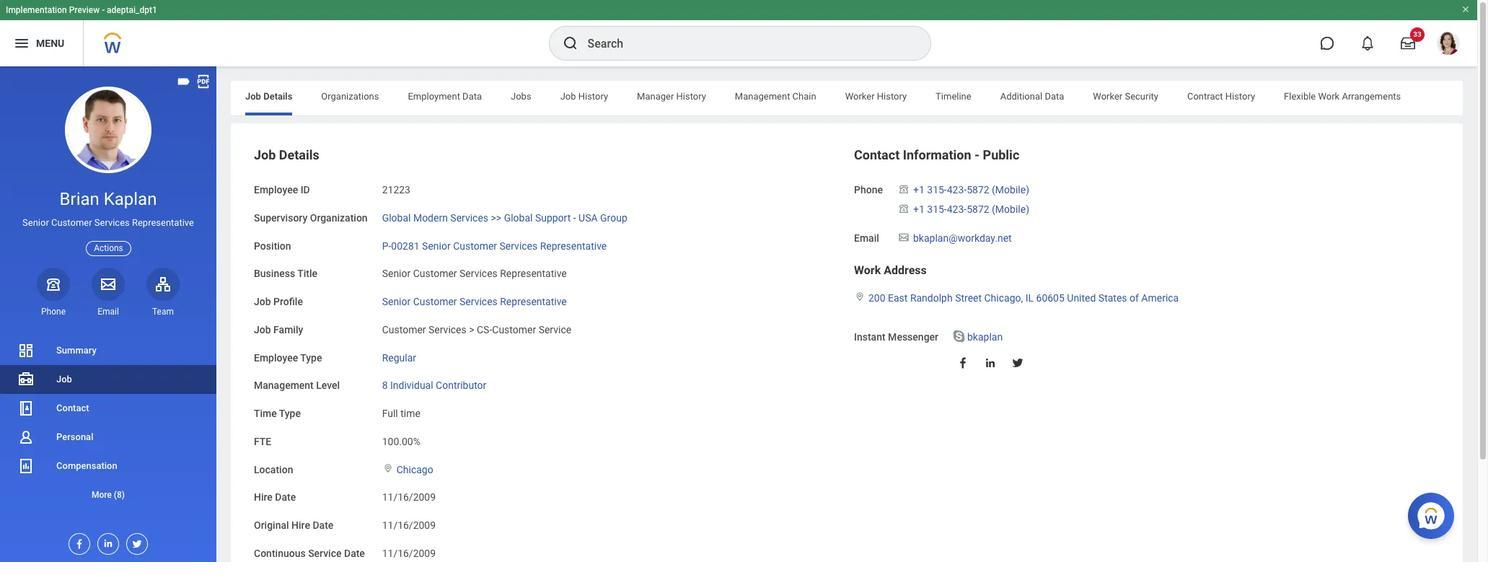 Task type: describe. For each thing, give the bounding box(es) containing it.
worker for worker history
[[845, 91, 875, 102]]

11/16/2009 for continuous service date
[[382, 547, 436, 559]]

phone inside contact information - public group
[[854, 184, 883, 196]]

email inside email brian kaplan element
[[98, 307, 119, 317]]

phone inside popup button
[[41, 307, 66, 317]]

facebook image
[[69, 534, 85, 550]]

business title element
[[382, 259, 567, 281]]

team brian kaplan element
[[146, 306, 180, 317]]

bkaplan link
[[968, 328, 1003, 343]]

timeline
[[936, 91, 972, 102]]

200 east randolph street chicago, il 60605 united states of america
[[869, 292, 1179, 304]]

group
[[600, 212, 628, 224]]

tab list containing job details
[[231, 81, 1463, 115]]

time
[[401, 408, 421, 419]]

time type
[[254, 408, 301, 419]]

regular
[[382, 352, 416, 363]]

states
[[1099, 292, 1127, 304]]

job profile
[[254, 296, 303, 307]]

location image
[[854, 292, 866, 302]]

united
[[1067, 292, 1096, 304]]

>>
[[491, 212, 502, 224]]

Search Workday  search field
[[588, 27, 901, 59]]

1 (mobile) from the top
[[992, 184, 1030, 196]]

job details inside tab list
[[245, 91, 292, 102]]

compensation image
[[17, 457, 35, 475]]

bkaplan
[[968, 331, 1003, 343]]

p-
[[382, 240, 391, 251]]

senior customer services representative inside "navigation pane" region
[[22, 217, 194, 228]]

0 horizontal spatial linkedin image
[[98, 534, 114, 549]]

services down global modern services >> global support - usa group
[[500, 240, 538, 251]]

hire date
[[254, 492, 296, 503]]

(8)
[[114, 490, 125, 500]]

type for employee type
[[300, 352, 322, 363]]

423- for 2nd the '+1 315-423-5872 (mobile)' link from the bottom of the items selected list
[[947, 184, 967, 196]]

33
[[1414, 30, 1422, 38]]

chicago
[[397, 464, 433, 475]]

continuous
[[254, 547, 306, 559]]

worker history
[[845, 91, 907, 102]]

team
[[152, 307, 174, 317]]

services inside "navigation pane" region
[[94, 217, 130, 228]]

personal image
[[17, 429, 35, 446]]

fte
[[254, 436, 271, 447]]

2 +1 315-423-5872 (mobile) from the top
[[914, 203, 1030, 215]]

management chain
[[735, 91, 817, 102]]

contact information - public button
[[854, 147, 1020, 162]]

management for management chain
[[735, 91, 790, 102]]

contract
[[1188, 91, 1223, 102]]

instant
[[854, 331, 886, 343]]

mail image
[[898, 231, 911, 243]]

employee id
[[254, 184, 310, 196]]

job image
[[17, 371, 35, 388]]

employee id element
[[382, 175, 411, 197]]

8
[[382, 380, 388, 391]]

list containing summary
[[0, 336, 216, 509]]

menu banner
[[0, 0, 1478, 66]]

implementation
[[6, 5, 67, 15]]

work inside contact information - public group
[[854, 264, 881, 277]]

job details inside group
[[254, 147, 320, 162]]

contract history
[[1188, 91, 1256, 102]]

history for manager history
[[676, 91, 706, 102]]

date for hire
[[313, 520, 334, 531]]

additional
[[1001, 91, 1043, 102]]

worker security
[[1093, 91, 1159, 102]]

employment
[[408, 91, 460, 102]]

america
[[1142, 292, 1179, 304]]

- for adeptai_dpt1
[[102, 5, 105, 15]]

full time element
[[382, 405, 421, 419]]

menu button
[[0, 20, 83, 66]]

customer up job family element
[[413, 296, 457, 307]]

services left >>
[[451, 212, 489, 224]]

employee for employee type
[[254, 352, 298, 363]]

customer up the regular link
[[382, 324, 426, 335]]

2 315- from the top
[[927, 203, 947, 215]]

original hire date element
[[382, 511, 436, 532]]

senior customer services representative for senior customer services representative link
[[382, 296, 567, 307]]

twitter image
[[1012, 356, 1025, 369]]

1 +1 315-423-5872 (mobile) from the top
[[914, 184, 1030, 196]]

hire date element
[[382, 483, 436, 504]]

details inside job details group
[[279, 147, 320, 162]]

actions button
[[86, 241, 131, 256]]

location
[[254, 464, 293, 475]]

contact for contact information - public
[[854, 147, 900, 162]]

facebook image
[[957, 356, 970, 369]]

summary
[[56, 345, 97, 356]]

cs-
[[477, 324, 492, 335]]

kaplan
[[104, 189, 157, 209]]

customer inside "navigation pane" region
[[51, 217, 92, 228]]

data for employment data
[[463, 91, 482, 102]]

history for job history
[[578, 91, 608, 102]]

job left profile
[[254, 296, 271, 307]]

200 east randolph street chicago, il 60605 united states of america link
[[869, 290, 1179, 304]]

family
[[274, 324, 303, 335]]

phone button
[[37, 268, 70, 317]]

compensation
[[56, 460, 117, 471]]

time
[[254, 408, 277, 419]]

twitter image
[[127, 534, 143, 550]]

chicago,
[[985, 292, 1023, 304]]

id
[[301, 184, 310, 196]]

full time
[[382, 408, 421, 419]]

level
[[316, 380, 340, 391]]

services up job family element
[[460, 296, 498, 307]]

continuous service date
[[254, 547, 365, 559]]

job up job details button in the left top of the page
[[245, 91, 261, 102]]

1 5872 from the top
[[967, 184, 990, 196]]

view team image
[[154, 275, 172, 293]]

full
[[382, 408, 398, 419]]

summary link
[[0, 336, 216, 365]]

brian kaplan
[[60, 189, 157, 209]]

job right jobs
[[560, 91, 576, 102]]

senior customer services representative link
[[382, 293, 567, 307]]

job details button
[[254, 147, 320, 162]]

management level
[[254, 380, 340, 391]]

p-00281 senior customer services representative link
[[382, 237, 607, 251]]

chicago link
[[397, 461, 433, 475]]

history for worker history
[[877, 91, 907, 102]]

instant messenger
[[854, 331, 939, 343]]

11/16/2009 for original hire date
[[382, 520, 436, 531]]

adeptai_dpt1
[[107, 5, 157, 15]]

1 horizontal spatial hire
[[292, 520, 310, 531]]

job up employee id
[[254, 147, 276, 162]]

supervisory organization
[[254, 212, 368, 224]]

representative down usa on the left top of page
[[540, 240, 607, 251]]

contact for contact
[[56, 403, 89, 413]]

profile logan mcneil image
[[1437, 32, 1460, 58]]

flexible work arrangements
[[1284, 91, 1401, 102]]

of
[[1130, 292, 1139, 304]]

phone image inside phone popup button
[[43, 275, 63, 293]]

customer up the business title element
[[453, 240, 497, 251]]

bkaplan@workday.net
[[914, 232, 1012, 244]]

history for contract history
[[1226, 91, 1256, 102]]

justify image
[[13, 35, 30, 52]]

more (8) button
[[0, 486, 216, 504]]

chain
[[793, 91, 817, 102]]

inbox large image
[[1401, 36, 1416, 51]]

0 vertical spatial date
[[275, 492, 296, 503]]

street
[[955, 292, 982, 304]]

jobs
[[511, 91, 532, 102]]



Task type: vqa. For each thing, say whether or not it's contained in the screenshot.
the (Drivers corresponding to Choice
no



Task type: locate. For each thing, give the bounding box(es) containing it.
0 vertical spatial (mobile)
[[992, 184, 1030, 196]]

position
[[254, 240, 291, 251]]

1 vertical spatial 5872
[[967, 203, 990, 215]]

1 horizontal spatial worker
[[1093, 91, 1123, 102]]

phone brian kaplan element
[[37, 306, 70, 317]]

1 vertical spatial job details
[[254, 147, 320, 162]]

senior customer services representative up job family element
[[382, 296, 567, 307]]

view printable version (pdf) image
[[196, 74, 211, 89]]

business
[[254, 268, 295, 279]]

data right additional
[[1045, 91, 1065, 102]]

job family element
[[382, 315, 572, 337]]

1 employee from the top
[[254, 184, 298, 196]]

1 423- from the top
[[947, 184, 967, 196]]

- left usa on the left top of page
[[573, 212, 576, 224]]

senior up the regular link
[[382, 296, 411, 307]]

0 horizontal spatial global
[[382, 212, 411, 224]]

customer down brian
[[51, 217, 92, 228]]

0 horizontal spatial management
[[254, 380, 314, 391]]

details inside tab list
[[263, 91, 292, 102]]

phone image
[[898, 183, 911, 195], [898, 203, 911, 214], [43, 275, 63, 293]]

200
[[869, 292, 886, 304]]

management for management level
[[254, 380, 314, 391]]

senior customer services representative down brian kaplan
[[22, 217, 194, 228]]

job link
[[0, 365, 216, 394]]

details up job details button in the left top of the page
[[263, 91, 292, 102]]

contact
[[854, 147, 900, 162], [56, 403, 89, 413]]

management left chain
[[735, 91, 790, 102]]

2 5872 from the top
[[967, 203, 990, 215]]

0 vertical spatial phone
[[854, 184, 883, 196]]

linkedin image left twitter icon
[[98, 534, 114, 549]]

1 315- from the top
[[927, 184, 947, 196]]

date for service
[[344, 547, 365, 559]]

2 vertical spatial -
[[573, 212, 576, 224]]

423- up bkaplan@workday.net link
[[947, 203, 967, 215]]

tab list
[[231, 81, 1463, 115]]

worker
[[845, 91, 875, 102], [1093, 91, 1123, 102]]

1 worker from the left
[[845, 91, 875, 102]]

representative inside the business title element
[[500, 268, 567, 279]]

location image
[[382, 463, 394, 473]]

contact image
[[17, 400, 35, 417]]

2 (mobile) from the top
[[992, 203, 1030, 215]]

services inside the business title element
[[460, 268, 498, 279]]

2 vertical spatial date
[[344, 547, 365, 559]]

0 vertical spatial -
[[102, 5, 105, 15]]

team link
[[146, 268, 180, 317]]

0 vertical spatial senior customer services representative
[[22, 217, 194, 228]]

contact information - public
[[854, 147, 1020, 162]]

423-
[[947, 184, 967, 196], [947, 203, 967, 215]]

0 vertical spatial +1 315-423-5872 (mobile)
[[914, 184, 1030, 196]]

0 horizontal spatial contact
[[56, 403, 89, 413]]

11/16/2009 up original hire date 'element'
[[382, 492, 436, 503]]

11/16/2009 up continuous service date element
[[382, 520, 436, 531]]

+1
[[914, 184, 925, 196], [914, 203, 925, 215]]

- inside the menu banner
[[102, 5, 105, 15]]

global modern services >> global support - usa group link
[[382, 209, 628, 224]]

date up the continuous service date
[[313, 520, 334, 531]]

0 horizontal spatial phone
[[41, 307, 66, 317]]

0 vertical spatial details
[[263, 91, 292, 102]]

notifications large image
[[1361, 36, 1375, 51]]

0 horizontal spatial data
[[463, 91, 482, 102]]

0 vertical spatial management
[[735, 91, 790, 102]]

5872 up bkaplan@workday.net link
[[967, 203, 990, 215]]

0 vertical spatial +1
[[914, 184, 925, 196]]

2 data from the left
[[1045, 91, 1065, 102]]

east
[[888, 292, 908, 304]]

services down brian kaplan
[[94, 217, 130, 228]]

worker for worker security
[[1093, 91, 1123, 102]]

0 vertical spatial contact
[[854, 147, 900, 162]]

organizations
[[321, 91, 379, 102]]

representative inside "navigation pane" region
[[132, 217, 194, 228]]

0 vertical spatial phone image
[[898, 183, 911, 195]]

employment data
[[408, 91, 482, 102]]

type
[[300, 352, 322, 363], [279, 408, 301, 419]]

profile
[[274, 296, 303, 307]]

4 history from the left
[[1226, 91, 1256, 102]]

11/16/2009 down original hire date 'element'
[[382, 547, 436, 559]]

1 horizontal spatial data
[[1045, 91, 1065, 102]]

senior customer services representative up senior customer services representative link
[[382, 268, 567, 279]]

search image
[[562, 35, 579, 52]]

type right time
[[279, 408, 301, 419]]

job details up job details button in the left top of the page
[[245, 91, 292, 102]]

0 horizontal spatial email
[[98, 307, 119, 317]]

skype image
[[952, 329, 966, 343]]

1 vertical spatial (mobile)
[[992, 203, 1030, 215]]

customer right ">"
[[492, 324, 536, 335]]

job details
[[245, 91, 292, 102], [254, 147, 320, 162]]

address
[[884, 264, 927, 277]]

representative down p-00281 senior customer services representative
[[500, 268, 567, 279]]

+1 315-423-5872 (mobile)
[[914, 184, 1030, 196], [914, 203, 1030, 215]]

1 vertical spatial -
[[975, 147, 980, 162]]

0 vertical spatial work
[[1319, 91, 1340, 102]]

brian
[[60, 189, 99, 209]]

1 horizontal spatial phone
[[854, 184, 883, 196]]

0 vertical spatial linkedin image
[[984, 356, 997, 369]]

job details up employee id
[[254, 147, 320, 162]]

2 worker from the left
[[1093, 91, 1123, 102]]

2 vertical spatial senior customer services representative
[[382, 296, 567, 307]]

service inside job family element
[[539, 324, 572, 335]]

senior
[[22, 217, 49, 228], [422, 240, 451, 251], [382, 268, 411, 279], [382, 296, 411, 307]]

service down original hire date
[[308, 547, 342, 559]]

phone image for 2nd the '+1 315-423-5872 (mobile)' link from the bottom of the items selected list
[[898, 183, 911, 195]]

2 global from the left
[[504, 212, 533, 224]]

linkedin image
[[984, 356, 997, 369], [98, 534, 114, 549]]

personal
[[56, 431, 93, 442]]

0 vertical spatial 11/16/2009
[[382, 492, 436, 503]]

+1 315-423-5872 (mobile) link down public
[[914, 181, 1030, 196]]

3 11/16/2009 from the top
[[382, 547, 436, 559]]

individual
[[390, 380, 433, 391]]

email inside contact information - public group
[[854, 232, 879, 244]]

bkaplan@workday.net link
[[914, 229, 1012, 244]]

0 vertical spatial 315-
[[927, 184, 947, 196]]

1 vertical spatial email
[[98, 307, 119, 317]]

work right 'flexible'
[[1319, 91, 1340, 102]]

senior inside "navigation pane" region
[[22, 217, 49, 228]]

0 horizontal spatial hire
[[254, 492, 273, 503]]

services inside job family element
[[429, 324, 467, 335]]

+1 315-423-5872 (mobile) up bkaplan@workday.net link
[[914, 203, 1030, 215]]

customer inside the business title element
[[413, 268, 457, 279]]

3 history from the left
[[877, 91, 907, 102]]

hire up 'original'
[[254, 492, 273, 503]]

1 history from the left
[[578, 91, 608, 102]]

items selected list
[[898, 181, 1053, 218]]

history down the search image
[[578, 91, 608, 102]]

1 vertical spatial employee
[[254, 352, 298, 363]]

0 horizontal spatial date
[[275, 492, 296, 503]]

details up id
[[279, 147, 320, 162]]

navigation pane region
[[0, 66, 216, 562]]

1 +1 315-423-5872 (mobile) link from the top
[[914, 181, 1030, 196]]

data right employment
[[463, 91, 482, 102]]

+1 315-423-5872 (mobile) link
[[914, 181, 1030, 196], [914, 200, 1030, 215]]

1 global from the left
[[382, 212, 411, 224]]

contributor
[[436, 380, 487, 391]]

job left family
[[254, 324, 271, 335]]

senior down "modern" on the left top of the page
[[422, 240, 451, 251]]

close environment banner image
[[1462, 5, 1471, 14]]

1 horizontal spatial linkedin image
[[984, 356, 997, 369]]

1 horizontal spatial service
[[539, 324, 572, 335]]

work
[[1319, 91, 1340, 102], [854, 264, 881, 277]]

- left public
[[975, 147, 980, 162]]

actions
[[94, 243, 123, 253]]

1 vertical spatial senior customer services representative
[[382, 268, 567, 279]]

list
[[0, 336, 216, 509]]

1 vertical spatial +1 315-423-5872 (mobile)
[[914, 203, 1030, 215]]

contact link
[[0, 394, 216, 423]]

senior inside the business title element
[[382, 268, 411, 279]]

11/16/2009
[[382, 492, 436, 503], [382, 520, 436, 531], [382, 547, 436, 559]]

1 vertical spatial phone
[[41, 307, 66, 317]]

1 11/16/2009 from the top
[[382, 492, 436, 503]]

contact information - public group
[[854, 146, 1440, 379]]

8 individual contributor
[[382, 380, 487, 391]]

job down summary
[[56, 374, 72, 385]]

0 vertical spatial email
[[854, 232, 879, 244]]

00281
[[391, 240, 420, 251]]

linkedin image down bkaplan
[[984, 356, 997, 369]]

services
[[451, 212, 489, 224], [94, 217, 130, 228], [500, 240, 538, 251], [460, 268, 498, 279], [460, 296, 498, 307], [429, 324, 467, 335]]

1 +1 from the top
[[914, 184, 925, 196]]

worker left 'security'
[[1093, 91, 1123, 102]]

history right manager
[[676, 91, 706, 102]]

public
[[983, 147, 1020, 162]]

- right the preview
[[102, 5, 105, 15]]

- for public
[[975, 147, 980, 162]]

global right >>
[[504, 212, 533, 224]]

date up original hire date
[[275, 492, 296, 503]]

date left continuous service date element
[[344, 547, 365, 559]]

menu
[[36, 37, 64, 49]]

1 horizontal spatial -
[[573, 212, 576, 224]]

1 vertical spatial hire
[[292, 520, 310, 531]]

1 vertical spatial 11/16/2009
[[382, 520, 436, 531]]

423- down information
[[947, 184, 967, 196]]

1 vertical spatial +1
[[914, 203, 925, 215]]

0 horizontal spatial -
[[102, 5, 105, 15]]

tag image
[[176, 74, 192, 89]]

global down 21223
[[382, 212, 411, 224]]

phone image down contact information - public at the top of the page
[[898, 183, 911, 195]]

more (8) button
[[0, 481, 216, 509]]

worker right chain
[[845, 91, 875, 102]]

type up management level
[[300, 352, 322, 363]]

details
[[263, 91, 292, 102], [279, 147, 320, 162]]

1 vertical spatial 423-
[[947, 203, 967, 215]]

0 vertical spatial employee
[[254, 184, 298, 196]]

1 vertical spatial date
[[313, 520, 334, 531]]

8 individual contributor link
[[382, 377, 487, 391]]

11/16/2009 for hire date
[[382, 492, 436, 503]]

phone image for 2nd the '+1 315-423-5872 (mobile)' link from the top
[[898, 203, 911, 214]]

representative up job family element
[[500, 296, 567, 307]]

1 vertical spatial details
[[279, 147, 320, 162]]

modern
[[413, 212, 448, 224]]

(mobile)
[[992, 184, 1030, 196], [992, 203, 1030, 215]]

representative
[[132, 217, 194, 228], [540, 240, 607, 251], [500, 268, 567, 279], [500, 296, 567, 307]]

+1 315-423-5872 (mobile) down public
[[914, 184, 1030, 196]]

2 +1 from the top
[[914, 203, 925, 215]]

contact up the "personal"
[[56, 403, 89, 413]]

1 horizontal spatial global
[[504, 212, 533, 224]]

messenger
[[888, 331, 939, 343]]

contact inside group
[[854, 147, 900, 162]]

usa
[[579, 212, 598, 224]]

1 horizontal spatial contact
[[854, 147, 900, 162]]

315-
[[927, 184, 947, 196], [927, 203, 947, 215]]

original hire date
[[254, 520, 334, 531]]

employee down the job family
[[254, 352, 298, 363]]

management inside job details group
[[254, 380, 314, 391]]

0 horizontal spatial worker
[[845, 91, 875, 102]]

type for time type
[[279, 408, 301, 419]]

0 vertical spatial job details
[[245, 91, 292, 102]]

job inside job link
[[56, 374, 72, 385]]

>
[[469, 324, 474, 335]]

5872 down public
[[967, 184, 990, 196]]

1 vertical spatial linkedin image
[[98, 534, 114, 549]]

hire up the continuous service date
[[292, 520, 310, 531]]

business title
[[254, 268, 318, 279]]

0 vertical spatial service
[[539, 324, 572, 335]]

global
[[382, 212, 411, 224], [504, 212, 533, 224]]

0 horizontal spatial work
[[854, 264, 881, 277]]

continuous service date element
[[382, 539, 436, 560]]

2 horizontal spatial date
[[344, 547, 365, 559]]

contact inside "list"
[[56, 403, 89, 413]]

+1 up bkaplan@workday.net link
[[914, 203, 925, 215]]

1 horizontal spatial management
[[735, 91, 790, 102]]

history left timeline at the top right of page
[[877, 91, 907, 102]]

2 11/16/2009 from the top
[[382, 520, 436, 531]]

2 employee from the top
[[254, 352, 298, 363]]

data for additional data
[[1045, 91, 1065, 102]]

1 vertical spatial +1 315-423-5872 (mobile) link
[[914, 200, 1030, 215]]

senior up phone popup button
[[22, 217, 49, 228]]

information
[[903, 147, 972, 162]]

services left ">"
[[429, 324, 467, 335]]

2 horizontal spatial -
[[975, 147, 980, 162]]

0 vertical spatial hire
[[254, 492, 273, 503]]

-
[[102, 5, 105, 15], [975, 147, 980, 162], [573, 212, 576, 224]]

organization
[[310, 212, 368, 224]]

1 vertical spatial service
[[308, 547, 342, 559]]

service right the cs-
[[539, 324, 572, 335]]

2 vertical spatial phone image
[[43, 275, 63, 293]]

1 horizontal spatial date
[[313, 520, 334, 531]]

0 vertical spatial 423-
[[947, 184, 967, 196]]

management
[[735, 91, 790, 102], [254, 380, 314, 391]]

+1 down contact information - public at the top of the page
[[914, 184, 925, 196]]

employee up supervisory
[[254, 184, 298, 196]]

il
[[1026, 292, 1034, 304]]

email left mail icon
[[854, 232, 879, 244]]

email button
[[92, 268, 125, 317]]

1 vertical spatial work
[[854, 264, 881, 277]]

customer
[[51, 217, 92, 228], [453, 240, 497, 251], [413, 268, 457, 279], [413, 296, 457, 307], [382, 324, 426, 335], [492, 324, 536, 335]]

history
[[578, 91, 608, 102], [676, 91, 706, 102], [877, 91, 907, 102], [1226, 91, 1256, 102]]

315- down information
[[927, 184, 947, 196]]

0 vertical spatial +1 315-423-5872 (mobile) link
[[914, 181, 1030, 196]]

+1 315-423-5872 (mobile) link up bkaplan@workday.net link
[[914, 200, 1030, 215]]

1 vertical spatial management
[[254, 380, 314, 391]]

manager
[[637, 91, 674, 102]]

0 vertical spatial type
[[300, 352, 322, 363]]

phone image up phone brian kaplan element
[[43, 275, 63, 293]]

contact down worker history
[[854, 147, 900, 162]]

phone image up mail icon
[[898, 203, 911, 214]]

management down the employee type
[[254, 380, 314, 391]]

work address
[[854, 264, 927, 277]]

employee type
[[254, 352, 322, 363]]

job history
[[560, 91, 608, 102]]

1 vertical spatial 315-
[[927, 203, 947, 215]]

315- up bkaplan@workday.net link
[[927, 203, 947, 215]]

job family
[[254, 324, 303, 335]]

1 vertical spatial type
[[279, 408, 301, 419]]

423- for 2nd the '+1 315-423-5872 (mobile)' link from the top
[[947, 203, 967, 215]]

services up senior customer services representative link
[[460, 268, 498, 279]]

customer services > cs-customer service
[[382, 324, 572, 335]]

fte element
[[382, 427, 421, 448]]

email down mail image
[[98, 307, 119, 317]]

flexible
[[1284, 91, 1316, 102]]

2 +1 315-423-5872 (mobile) link from the top
[[914, 200, 1030, 215]]

work up location icon
[[854, 264, 881, 277]]

representative down kaplan
[[132, 217, 194, 228]]

history right 'contract'
[[1226, 91, 1256, 102]]

1 data from the left
[[463, 91, 482, 102]]

senior down 00281
[[382, 268, 411, 279]]

phone
[[854, 184, 883, 196], [41, 307, 66, 317]]

employee for employee id
[[254, 184, 298, 196]]

2 history from the left
[[676, 91, 706, 102]]

100.00%
[[382, 436, 421, 447]]

compensation link
[[0, 452, 216, 481]]

0 vertical spatial 5872
[[967, 184, 990, 196]]

- inside job details group
[[573, 212, 576, 224]]

summary image
[[17, 342, 35, 359]]

- inside group
[[975, 147, 980, 162]]

customer down 00281
[[413, 268, 457, 279]]

mail image
[[100, 275, 117, 293]]

job details group
[[254, 146, 840, 562]]

email brian kaplan element
[[92, 306, 125, 317]]

2 423- from the top
[[947, 203, 967, 215]]

implementation preview -   adeptai_dpt1
[[6, 5, 157, 15]]

1 vertical spatial contact
[[56, 403, 89, 413]]

2 vertical spatial 11/16/2009
[[382, 547, 436, 559]]

1 horizontal spatial work
[[1319, 91, 1340, 102]]

0 horizontal spatial service
[[308, 547, 342, 559]]

senior customer services representative for the business title element
[[382, 268, 567, 279]]

1 horizontal spatial email
[[854, 232, 879, 244]]

1 vertical spatial phone image
[[898, 203, 911, 214]]

5872
[[967, 184, 990, 196], [967, 203, 990, 215]]



